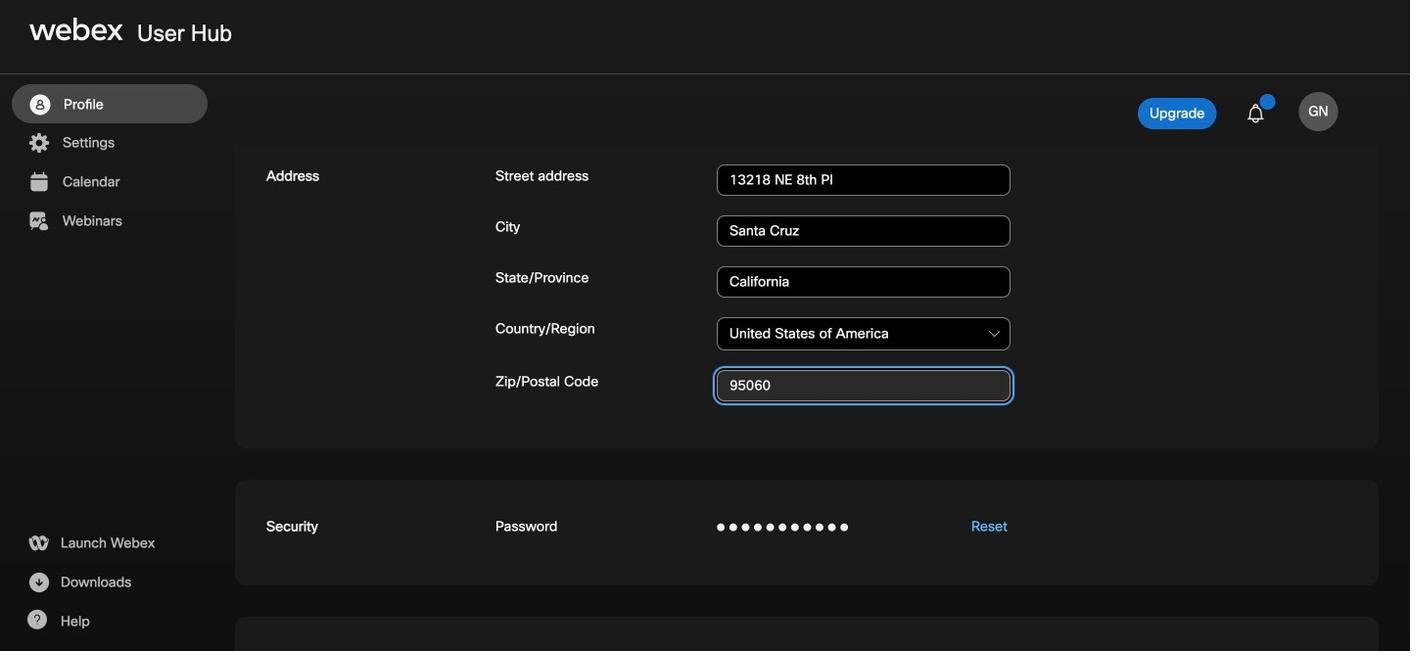 Task type: locate. For each thing, give the bounding box(es) containing it.
mds settings_filled image
[[26, 131, 51, 155]]

mds webex helix filled image
[[26, 532, 50, 555]]

mds webinar_filled image
[[26, 210, 51, 233]]

mds meetings_filled image
[[26, 170, 51, 194]]

None text field
[[717, 266, 1011, 298], [717, 317, 1011, 351], [717, 370, 1011, 401], [717, 266, 1011, 298], [717, 317, 1011, 351], [717, 370, 1011, 401]]

None text field
[[717, 165, 1011, 196], [717, 215, 1011, 247], [717, 165, 1011, 196], [717, 215, 1011, 247]]



Task type: describe. For each thing, give the bounding box(es) containing it.
mds content download_filled image
[[26, 571, 51, 594]]

cisco webex image
[[29, 18, 123, 41]]

mds people circle_filled image
[[27, 93, 52, 117]]

ng help active image
[[26, 610, 47, 630]]



Task type: vqa. For each thing, say whether or not it's contained in the screenshot.
mds webinar_filled icon
yes



